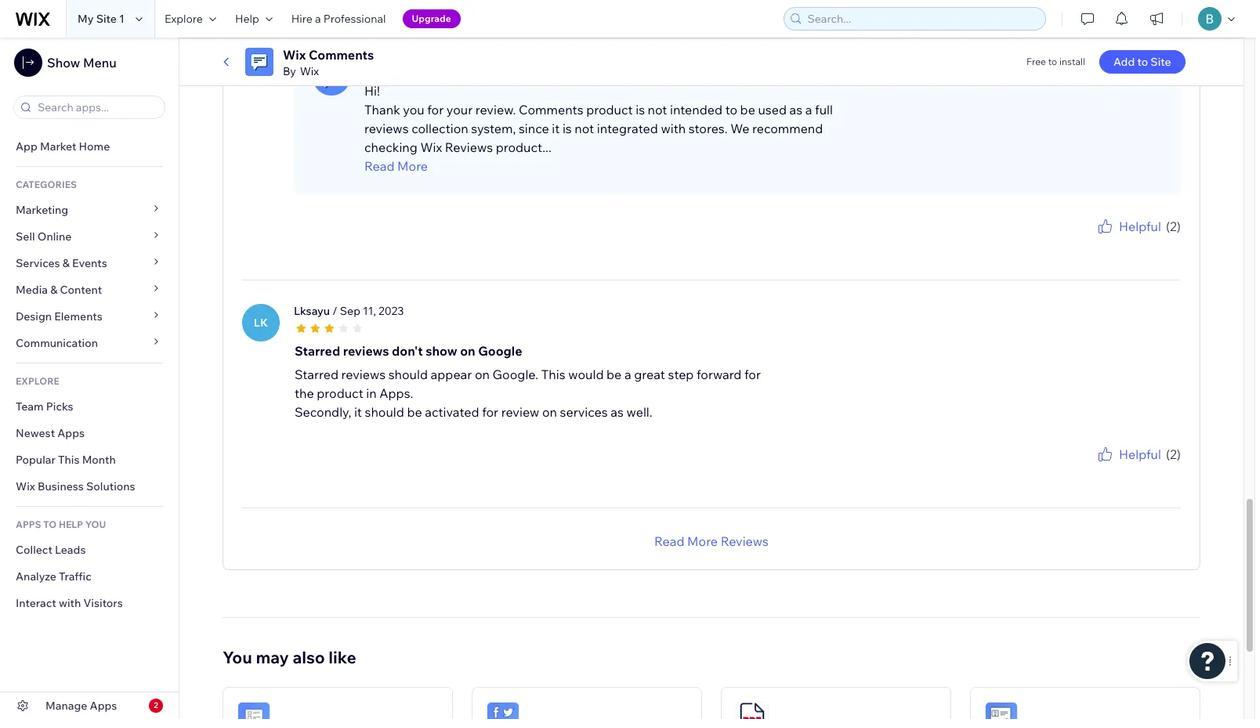 Task type: describe. For each thing, give the bounding box(es) containing it.
well.
[[627, 404, 653, 420]]

apps for manage apps
[[90, 699, 117, 713]]

step
[[668, 367, 694, 382]]

may
[[256, 647, 289, 668]]

be inside the hi! thank you for your review. comments product is not intended to be used as a full reviews collection system, since it is not integrated with stores. we recommend checking wix reviews product... read more
[[741, 102, 756, 117]]

interact with visitors link
[[0, 590, 179, 617]]

interact
[[16, 597, 56, 611]]

collect
[[16, 543, 52, 557]]

more inside the hi! thank you for your review. comments product is not intended to be used as a full reviews collection system, since it is not integrated with stores. we recommend checking wix reviews product... read more
[[397, 158, 428, 174]]

analyze
[[16, 570, 56, 584]]

don't
[[392, 343, 423, 359]]

your for second helpful button from the bottom of the page
[[1119, 236, 1138, 247]]

2
[[154, 701, 158, 711]]

services & events link
[[0, 250, 179, 277]]

your for first helpful button from the bottom
[[1119, 464, 1138, 476]]

0 horizontal spatial site
[[96, 12, 117, 26]]

app
[[16, 140, 37, 154]]

read more reviews button
[[655, 532, 769, 551]]

read inside the hi! thank you for your review. comments product is not intended to be used as a full reviews collection system, since it is not integrated with stores. we recommend checking wix reviews product... read more
[[365, 158, 395, 174]]

hire a professional
[[291, 12, 386, 26]]

interact with visitors
[[16, 597, 123, 611]]

social media feed logo image
[[238, 702, 270, 720]]

product...
[[496, 139, 552, 155]]

analyze traffic link
[[0, 564, 179, 590]]

wix inside the hi! thank you for your review. comments product is not intended to be used as a full reviews collection system, since it is not integrated with stores. we recommend checking wix reviews product... read more
[[421, 139, 442, 155]]

0 horizontal spatial not
[[575, 120, 594, 136]]

team picks link
[[0, 394, 179, 420]]

it inside starred reviews don't show on google starred reviews should appear on google. this would be a great step forward for the product in apps. secondly, it should be activated for review on services as well.
[[354, 404, 362, 420]]

review
[[502, 404, 540, 420]]

reviews inside the hi! thank you for your review. comments product is not intended to be used as a full reviews collection system, since it is not integrated with stores. we recommend checking wix reviews product... read more
[[445, 139, 493, 155]]

reviews inside button
[[721, 534, 769, 549]]

leads
[[55, 543, 86, 557]]

google
[[478, 343, 522, 359]]

events
[[72, 256, 107, 270]]

show
[[426, 343, 458, 359]]

apps.
[[380, 385, 413, 401]]

used
[[758, 102, 787, 117]]

would
[[568, 367, 604, 382]]

more inside 'read more reviews' button
[[688, 534, 718, 549]]

by
[[283, 64, 296, 78]]

picks
[[46, 400, 73, 414]]

2 vertical spatial reviews
[[341, 367, 386, 382]]

design elements
[[16, 310, 103, 324]]

install
[[1060, 56, 1086, 67]]

Search apps... field
[[33, 96, 160, 118]]

this inside sidebar element
[[58, 453, 80, 467]]

wix comments by wix
[[283, 47, 374, 78]]

social stream logo image
[[985, 702, 1018, 720]]

manage apps
[[45, 699, 117, 713]]

system,
[[471, 120, 516, 136]]

wix comments logo image
[[245, 48, 274, 76]]

1 vertical spatial be
[[607, 367, 622, 382]]

sell online
[[16, 230, 72, 244]]

sep
[[340, 304, 361, 318]]

hire a professional link
[[282, 0, 396, 38]]

help
[[235, 12, 259, 26]]

newest
[[16, 426, 55, 441]]

2 helpful button from the top
[[1096, 445, 1162, 464]]

menu
[[83, 55, 117, 71]]

hi!
[[365, 83, 380, 98]]

read more reviews
[[655, 534, 769, 549]]

apps
[[16, 519, 41, 531]]

helpful for second helpful button from the bottom of the page
[[1119, 218, 1162, 234]]

collect leads
[[16, 543, 86, 557]]

& for events
[[62, 256, 70, 270]]

show
[[47, 55, 80, 71]]

communication
[[16, 336, 100, 350]]

activated
[[425, 404, 479, 420]]

a for hi! thank you for your review. comments product is not intended to be used as a full reviews collection system, since it is not integrated with stores. we recommend checking wix reviews product... read more
[[806, 102, 813, 117]]

read more button
[[365, 156, 835, 175]]

1 starred from the top
[[295, 343, 340, 359]]

intended
[[670, 102, 723, 117]]

product inside the hi! thank you for your review. comments product is not intended to be used as a full reviews collection system, since it is not integrated with stores. we recommend checking wix reviews product... read more
[[586, 102, 633, 117]]

thank for first helpful button from the bottom
[[1057, 464, 1084, 476]]

thank you for your feedback for second helpful button from the bottom of the page
[[1057, 236, 1181, 247]]

1 helpful button from the top
[[1096, 217, 1162, 236]]

2 feedback from the top
[[1140, 464, 1181, 476]]

this inside starred reviews don't show on google starred reviews should appear on google. this would be a great step forward for the product in apps. secondly, it should be activated for review on services as well.
[[541, 367, 566, 382]]

show menu button
[[14, 49, 117, 77]]

appear
[[431, 367, 472, 382]]

wix team
[[365, 58, 414, 72]]

full
[[815, 102, 833, 117]]

forward
[[697, 367, 742, 382]]

0 horizontal spatial a
[[315, 12, 321, 26]]

11,
[[363, 304, 376, 318]]

0 vertical spatial team
[[386, 58, 414, 72]]

upgrade
[[412, 13, 451, 24]]

0 vertical spatial not
[[648, 102, 667, 117]]

explore
[[165, 12, 203, 26]]

wix business solutions link
[[0, 473, 179, 500]]

manage
[[45, 699, 87, 713]]

1 horizontal spatial is
[[636, 102, 645, 117]]

hi! thank you for your review. comments product is not intended to be used as a full reviews collection system, since it is not integrated with stores. we recommend checking wix reviews product... read more
[[365, 83, 833, 174]]

to
[[43, 519, 57, 531]]

popular
[[16, 453, 56, 467]]

2 starred from the top
[[295, 367, 339, 382]]

helpful for first helpful button from the bottom
[[1119, 447, 1162, 462]]

newest apps link
[[0, 420, 179, 447]]

in
[[366, 385, 377, 401]]

0 vertical spatial on
[[460, 343, 476, 359]]

1 vertical spatial on
[[475, 367, 490, 382]]

site inside add to site button
[[1151, 55, 1172, 69]]

lksayu
[[294, 304, 330, 318]]

0 horizontal spatial is
[[563, 120, 572, 136]]

1
[[119, 12, 125, 26]]

read inside button
[[655, 534, 685, 549]]

sidebar element
[[0, 38, 180, 720]]



Task type: locate. For each thing, give the bounding box(es) containing it.
professional
[[324, 12, 386, 26]]

a left great
[[625, 367, 632, 382]]

you for first helpful button from the bottom
[[1086, 464, 1102, 476]]

apps for newest apps
[[57, 426, 85, 441]]

1 horizontal spatial with
[[661, 120, 686, 136]]

wix for business
[[16, 480, 35, 494]]

wix down popular
[[16, 480, 35, 494]]

2 horizontal spatial to
[[1138, 55, 1149, 69]]

0 vertical spatial &
[[62, 256, 70, 270]]

marketing
[[16, 203, 68, 217]]

1 vertical spatial not
[[575, 120, 594, 136]]

a for starred reviews don't show on google starred reviews should appear on google. this would be a great step forward for the product in apps. secondly, it should be activated for review on services as well.
[[625, 367, 632, 382]]

1 vertical spatial a
[[806, 102, 813, 117]]

a
[[315, 12, 321, 26], [806, 102, 813, 117], [625, 367, 632, 382]]

0 horizontal spatial product
[[317, 385, 364, 401]]

design
[[16, 310, 52, 324]]

this up 'wix business solutions'
[[58, 453, 80, 467]]

this left would
[[541, 367, 566, 382]]

as inside starred reviews don't show on google starred reviews should appear on google. this would be a great step forward for the product in apps. secondly, it should be activated for review on services as well.
[[611, 404, 624, 420]]

to right add
[[1138, 55, 1149, 69]]

team down explore
[[16, 400, 44, 414]]

site right add
[[1151, 55, 1172, 69]]

communication link
[[0, 330, 179, 357]]

you
[[403, 102, 425, 117], [1086, 236, 1102, 247], [1086, 464, 1102, 476]]

pdf viewer pro logo image
[[736, 702, 769, 720]]

wix right by
[[300, 64, 319, 78]]

market
[[40, 140, 76, 154]]

1 horizontal spatial team
[[386, 58, 414, 72]]

you inside the hi! thank you for your review. comments product is not intended to be used as a full reviews collection system, since it is not integrated with stores. we recommend checking wix reviews product... read more
[[403, 102, 425, 117]]

& for content
[[50, 283, 58, 297]]

stores.
[[689, 120, 728, 136]]

wix for comments
[[283, 47, 306, 63]]

1 vertical spatial as
[[611, 404, 624, 420]]

1 vertical spatial product
[[317, 385, 364, 401]]

categories
[[16, 179, 77, 190]]

recommend
[[753, 120, 823, 136]]

1 vertical spatial should
[[365, 404, 404, 420]]

google.
[[493, 367, 539, 382]]

reviews
[[445, 139, 493, 155], [721, 534, 769, 549]]

thank inside the hi! thank you for your review. comments product is not intended to be used as a full reviews collection system, since it is not integrated with stores. we recommend checking wix reviews product... read more
[[365, 102, 400, 117]]

0 vertical spatial (2)
[[1166, 218, 1181, 234]]

starred up the
[[295, 367, 339, 382]]

for inside the hi! thank you for your review. comments product is not intended to be used as a full reviews collection system, since it is not integrated with stores. we recommend checking wix reviews product... read more
[[427, 102, 444, 117]]

1 (2) from the top
[[1166, 218, 1181, 234]]

apps right the manage
[[90, 699, 117, 713]]

1 horizontal spatial not
[[648, 102, 667, 117]]

1 vertical spatial feedback
[[1140, 464, 1181, 476]]

1 horizontal spatial product
[[586, 102, 633, 117]]

be right would
[[607, 367, 622, 382]]

wix inside sidebar element
[[16, 480, 35, 494]]

collection
[[412, 120, 469, 136]]

to up we
[[726, 102, 738, 117]]

wix up hi!
[[365, 58, 384, 72]]

also
[[293, 647, 325, 668]]

0 horizontal spatial apps
[[57, 426, 85, 441]]

the
[[295, 385, 314, 401]]

with inside the hi! thank you for your review. comments product is not intended to be used as a full reviews collection system, since it is not integrated with stores. we recommend checking wix reviews product... read more
[[661, 120, 686, 136]]

comments inside the hi! thank you for your review. comments product is not intended to be used as a full reviews collection system, since it is not integrated with stores. we recommend checking wix reviews product... read more
[[519, 102, 584, 117]]

with down intended
[[661, 120, 686, 136]]

1 vertical spatial your
[[1119, 236, 1138, 247]]

your inside the hi! thank you for your review. comments product is not intended to be used as a full reviews collection system, since it is not integrated with stores. we recommend checking wix reviews product... read more
[[447, 102, 473, 117]]

more
[[397, 158, 428, 174], [688, 534, 718, 549]]

media & content
[[16, 283, 102, 297]]

0 horizontal spatial be
[[407, 404, 422, 420]]

wix for team
[[365, 58, 384, 72]]

this
[[541, 367, 566, 382], [58, 453, 80, 467]]

solutions
[[86, 480, 135, 494]]

services
[[560, 404, 608, 420]]

comments down the hire a professional
[[309, 47, 374, 63]]

you may also like
[[223, 647, 356, 668]]

2 horizontal spatial be
[[741, 102, 756, 117]]

0 vertical spatial thank you for your feedback
[[1057, 236, 1181, 247]]

sell
[[16, 230, 35, 244]]

1 vertical spatial site
[[1151, 55, 1172, 69]]

& right media at top left
[[50, 283, 58, 297]]

be down apps.
[[407, 404, 422, 420]]

& left events
[[62, 256, 70, 270]]

read
[[365, 158, 395, 174], [655, 534, 685, 549]]

1 horizontal spatial it
[[552, 120, 560, 136]]

1 feedback from the top
[[1140, 236, 1181, 247]]

checking
[[365, 139, 418, 155]]

site
[[96, 12, 117, 26], [1151, 55, 1172, 69]]

1 vertical spatial comments
[[519, 102, 584, 117]]

2 vertical spatial your
[[1119, 464, 1138, 476]]

content
[[60, 283, 102, 297]]

home
[[79, 140, 110, 154]]

it inside the hi! thank you for your review. comments product is not intended to be used as a full reviews collection system, since it is not integrated with stores. we recommend checking wix reviews product... read more
[[552, 120, 560, 136]]

media
[[16, 283, 48, 297]]

0 vertical spatial is
[[636, 102, 645, 117]]

add
[[1114, 55, 1135, 69]]

0 horizontal spatial as
[[611, 404, 624, 420]]

1 vertical spatial reviews
[[721, 534, 769, 549]]

popular this month
[[16, 453, 116, 467]]

like
[[329, 647, 356, 668]]

1 vertical spatial it
[[354, 404, 362, 420]]

you for second helpful button from the bottom of the page
[[1086, 236, 1102, 247]]

apps
[[57, 426, 85, 441], [90, 699, 117, 713]]

1 horizontal spatial read
[[655, 534, 685, 549]]

on down google
[[475, 367, 490, 382]]

0 horizontal spatial it
[[354, 404, 362, 420]]

reviews down '11,'
[[343, 343, 389, 359]]

2 vertical spatial thank
[[1057, 464, 1084, 476]]

1 vertical spatial starred
[[295, 367, 339, 382]]

explore
[[16, 376, 60, 387]]

(2) for first helpful button from the bottom
[[1166, 447, 1181, 462]]

to inside the hi! thank you for your review. comments product is not intended to be used as a full reviews collection system, since it is not integrated with stores. we recommend checking wix reviews product... read more
[[726, 102, 738, 117]]

1 horizontal spatial this
[[541, 367, 566, 382]]

0 vertical spatial helpful
[[1119, 218, 1162, 234]]

social media icons logo image
[[487, 702, 520, 720]]

0 vertical spatial thank
[[365, 102, 400, 117]]

0 vertical spatial be
[[741, 102, 756, 117]]

2 (2) from the top
[[1166, 447, 1181, 462]]

0 vertical spatial comments
[[309, 47, 374, 63]]

it right since
[[552, 120, 560, 136]]

0 vertical spatial it
[[552, 120, 560, 136]]

with inside sidebar element
[[59, 597, 81, 611]]

comments
[[309, 47, 374, 63], [519, 102, 584, 117]]

thank you for your feedback
[[1057, 236, 1181, 247], [1057, 464, 1181, 476]]

since
[[519, 120, 549, 136]]

media & content link
[[0, 277, 179, 303]]

0 vertical spatial product
[[586, 102, 633, 117]]

(2) for second helpful button from the bottom of the page
[[1166, 218, 1181, 234]]

w i image
[[313, 58, 350, 95]]

reviews
[[365, 120, 409, 136], [343, 343, 389, 359], [341, 367, 386, 382]]

0 vertical spatial reviews
[[445, 139, 493, 155]]

on
[[460, 343, 476, 359], [475, 367, 490, 382], [542, 404, 557, 420]]

visitors
[[83, 597, 123, 611]]

1 vertical spatial &
[[50, 283, 58, 297]]

1 vertical spatial this
[[58, 453, 80, 467]]

add to site
[[1114, 55, 1172, 69]]

month
[[82, 453, 116, 467]]

0 vertical spatial reviews
[[365, 120, 409, 136]]

my
[[78, 12, 94, 26]]

it right the 'secondly,'
[[354, 404, 362, 420]]

1 vertical spatial thank you for your feedback
[[1057, 464, 1181, 476]]

product up integrated
[[586, 102, 633, 117]]

0 horizontal spatial team
[[16, 400, 44, 414]]

1 vertical spatial reviews
[[343, 343, 389, 359]]

should down apps.
[[365, 404, 404, 420]]

as inside the hi! thank you for your review. comments product is not intended to be used as a full reviews collection system, since it is not integrated with stores. we recommend checking wix reviews product... read more
[[790, 102, 803, 117]]

0 horizontal spatial reviews
[[445, 139, 493, 155]]

product inside starred reviews don't show on google starred reviews should appear on google. this would be a great step forward for the product in apps. secondly, it should be activated for review on services as well.
[[317, 385, 364, 401]]

design elements link
[[0, 303, 179, 330]]

0 vertical spatial apps
[[57, 426, 85, 441]]

starred down lksayu
[[295, 343, 340, 359]]

0 vertical spatial should
[[389, 367, 428, 382]]

0 horizontal spatial more
[[397, 158, 428, 174]]

help button
[[226, 0, 282, 38]]

helpful button
[[1096, 217, 1162, 236], [1096, 445, 1162, 464]]

0 vertical spatial read
[[365, 158, 395, 174]]

starred reviews don't show on google starred reviews should appear on google. this would be a great step forward for the product in apps. secondly, it should be activated for review on services as well.
[[295, 343, 761, 420]]

team inside sidebar element
[[16, 400, 44, 414]]

1 horizontal spatial as
[[790, 102, 803, 117]]

team picks
[[16, 400, 73, 414]]

2 thank you for your feedback from the top
[[1057, 464, 1181, 476]]

0 horizontal spatial read
[[365, 158, 395, 174]]

0 horizontal spatial with
[[59, 597, 81, 611]]

thank
[[365, 102, 400, 117], [1057, 236, 1084, 247], [1057, 464, 1084, 476]]

1 vertical spatial you
[[1086, 236, 1102, 247]]

online
[[37, 230, 72, 244]]

reviews up checking
[[365, 120, 409, 136]]

a inside starred reviews don't show on google starred reviews should appear on google. this would be a great step forward for the product in apps. secondly, it should be activated for review on services as well.
[[625, 367, 632, 382]]

wix up by
[[283, 47, 306, 63]]

to for free
[[1049, 56, 1058, 67]]

you
[[223, 647, 252, 668]]

0 vertical spatial your
[[447, 102, 473, 117]]

comments inside wix comments by wix
[[309, 47, 374, 63]]

thank for second helpful button from the bottom of the page
[[1057, 236, 1084, 247]]

as left well.
[[611, 404, 624, 420]]

is up integrated
[[636, 102, 645, 117]]

1 thank you for your feedback from the top
[[1057, 236, 1181, 247]]

not up integrated
[[648, 102, 667, 117]]

1 vertical spatial more
[[688, 534, 718, 549]]

newest apps
[[16, 426, 85, 441]]

your
[[447, 102, 473, 117], [1119, 236, 1138, 247], [1119, 464, 1138, 476]]

comments up since
[[519, 102, 584, 117]]

is
[[636, 102, 645, 117], [563, 120, 572, 136]]

review.
[[476, 102, 516, 117]]

0 vertical spatial starred
[[295, 343, 340, 359]]

1 vertical spatial apps
[[90, 699, 117, 713]]

0 vertical spatial site
[[96, 12, 117, 26]]

1 vertical spatial thank
[[1057, 236, 1084, 247]]

be up we
[[741, 102, 756, 117]]

0 horizontal spatial &
[[50, 283, 58, 297]]

show menu
[[47, 55, 117, 71]]

app market home link
[[0, 133, 179, 160]]

0 vertical spatial more
[[397, 158, 428, 174]]

1 horizontal spatial a
[[625, 367, 632, 382]]

with down traffic
[[59, 597, 81, 611]]

traffic
[[59, 570, 92, 584]]

0 horizontal spatial to
[[726, 102, 738, 117]]

1 horizontal spatial comments
[[519, 102, 584, 117]]

my site 1
[[78, 12, 125, 26]]

1 vertical spatial helpful
[[1119, 447, 1162, 462]]

to right free
[[1049, 56, 1058, 67]]

is right since
[[563, 120, 572, 136]]

1 vertical spatial with
[[59, 597, 81, 611]]

should up apps.
[[389, 367, 428, 382]]

services & events
[[16, 256, 107, 270]]

upgrade button
[[403, 9, 461, 28]]

1 horizontal spatial more
[[688, 534, 718, 549]]

(2)
[[1166, 218, 1181, 234], [1166, 447, 1181, 462]]

integrated
[[597, 120, 658, 136]]

helpful
[[1119, 218, 1162, 234], [1119, 447, 1162, 462]]

2 horizontal spatial a
[[806, 102, 813, 117]]

add to site button
[[1100, 50, 1186, 74]]

team
[[386, 58, 414, 72], [16, 400, 44, 414]]

1 vertical spatial (2)
[[1166, 447, 1181, 462]]

1 vertical spatial is
[[563, 120, 572, 136]]

you
[[85, 519, 106, 531]]

0 vertical spatial feedback
[[1140, 236, 1181, 247]]

0 vertical spatial with
[[661, 120, 686, 136]]

elements
[[54, 310, 103, 324]]

2023
[[379, 304, 404, 318]]

Search... field
[[803, 8, 1041, 30]]

for
[[427, 102, 444, 117], [1104, 236, 1117, 247], [745, 367, 761, 382], [482, 404, 499, 420], [1104, 464, 1117, 476]]

2 vertical spatial be
[[407, 404, 422, 420]]

0 vertical spatial this
[[541, 367, 566, 382]]

business
[[38, 480, 84, 494]]

as up recommend
[[790, 102, 803, 117]]

product up the 'secondly,'
[[317, 385, 364, 401]]

1 vertical spatial helpful button
[[1096, 445, 1162, 464]]

to for add
[[1138, 55, 1149, 69]]

on right show
[[460, 343, 476, 359]]

team down upgrade button
[[386, 58, 414, 72]]

2 vertical spatial a
[[625, 367, 632, 382]]

feedback
[[1140, 236, 1181, 247], [1140, 464, 1181, 476]]

1 vertical spatial read
[[655, 534, 685, 549]]

1 horizontal spatial to
[[1049, 56, 1058, 67]]

site left 1
[[96, 12, 117, 26]]

0 horizontal spatial this
[[58, 453, 80, 467]]

a left full
[[806, 102, 813, 117]]

lksayu / sep 11, 2023
[[294, 304, 404, 318]]

a inside the hi! thank you for your review. comments product is not intended to be used as a full reviews collection system, since it is not integrated with stores. we recommend checking wix reviews product... read more
[[806, 102, 813, 117]]

1 horizontal spatial reviews
[[721, 534, 769, 549]]

2 vertical spatial on
[[542, 404, 557, 420]]

reviews up in
[[341, 367, 386, 382]]

apps to help you
[[16, 519, 106, 531]]

1 horizontal spatial apps
[[90, 699, 117, 713]]

1 helpful from the top
[[1119, 218, 1162, 234]]

a right the hire
[[315, 12, 321, 26]]

sell online link
[[0, 223, 179, 250]]

services
[[16, 256, 60, 270]]

thank you for your feedback for first helpful button from the bottom
[[1057, 464, 1181, 476]]

not up read more 'button'
[[575, 120, 594, 136]]

2 helpful from the top
[[1119, 447, 1162, 462]]

0 vertical spatial you
[[403, 102, 425, 117]]

it
[[552, 120, 560, 136], [354, 404, 362, 420]]

1 horizontal spatial &
[[62, 256, 70, 270]]

1 horizontal spatial be
[[607, 367, 622, 382]]

on right 'review'
[[542, 404, 557, 420]]

1 vertical spatial team
[[16, 400, 44, 414]]

apps up popular this month on the bottom left of page
[[57, 426, 85, 441]]

0 vertical spatial as
[[790, 102, 803, 117]]

0 horizontal spatial comments
[[309, 47, 374, 63]]

wix down collection
[[421, 139, 442, 155]]

help
[[59, 519, 83, 531]]

1 horizontal spatial site
[[1151, 55, 1172, 69]]

reviews inside the hi! thank you for your review. comments product is not intended to be used as a full reviews collection system, since it is not integrated with stores. we recommend checking wix reviews product... read more
[[365, 120, 409, 136]]

wix business solutions
[[16, 480, 135, 494]]

collect leads link
[[0, 537, 179, 564]]

starred
[[295, 343, 340, 359], [295, 367, 339, 382]]

to inside button
[[1138, 55, 1149, 69]]



Task type: vqa. For each thing, say whether or not it's contained in the screenshot.
Since
yes



